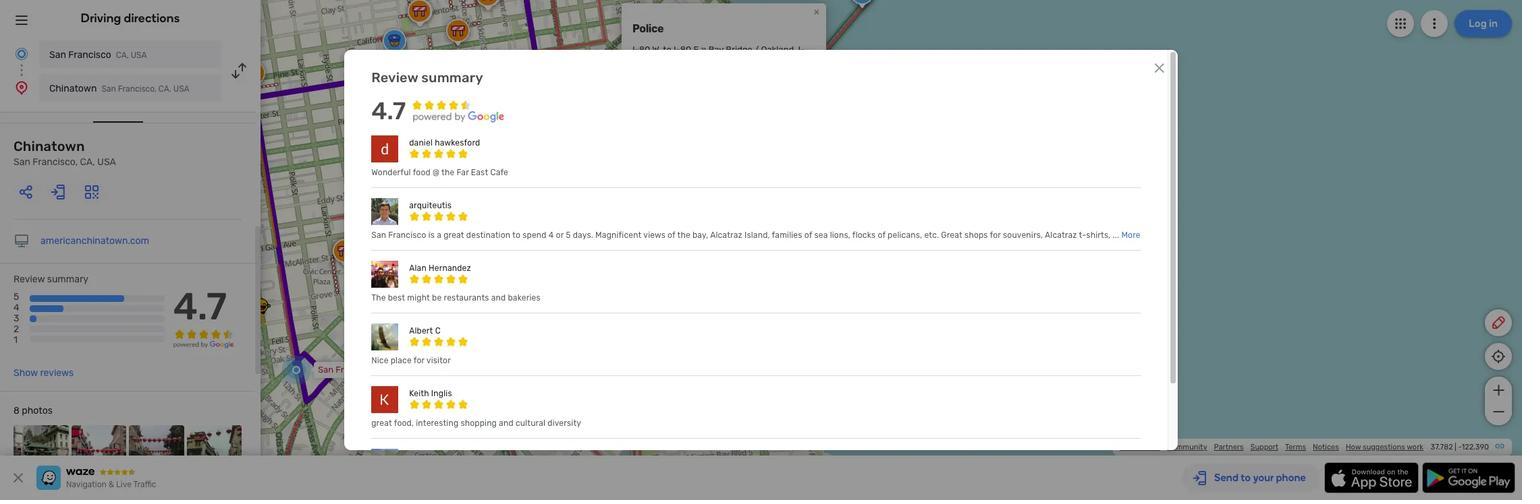 Task type: vqa. For each thing, say whether or not it's contained in the screenshot.


Task type: locate. For each thing, give the bounding box(es) containing it.
waze
[[1143, 444, 1161, 452]]

w,
[[652, 44, 661, 54]]

alan
[[409, 264, 427, 273]]

0 vertical spatial francisco,
[[118, 84, 157, 94]]

0 vertical spatial 5
[[566, 231, 571, 240]]

or
[[556, 231, 564, 240]]

work
[[1407, 444, 1424, 452]]

0 horizontal spatial of
[[668, 231, 676, 240]]

etc.
[[925, 231, 939, 240]]

san for san francisco, ca, usa
[[318, 365, 334, 375]]

0 vertical spatial francisco
[[68, 49, 111, 61]]

the
[[442, 168, 455, 178], [678, 231, 691, 240]]

1 vertical spatial 5
[[14, 292, 19, 303]]

san left nice
[[318, 365, 334, 375]]

0 horizontal spatial 5
[[14, 292, 19, 303]]

1 horizontal spatial the
[[678, 231, 691, 240]]

hawkesford
[[435, 138, 480, 148]]

for
[[990, 231, 1001, 240], [414, 357, 425, 366]]

san francisco ca, usa
[[49, 49, 147, 61]]

0 horizontal spatial francisco,
[[33, 157, 78, 168]]

magnificent
[[596, 231, 642, 240]]

americanchinatown.com
[[41, 236, 149, 247]]

of
[[668, 231, 676, 240], [805, 231, 812, 240], [878, 231, 886, 240]]

0 horizontal spatial i-
[[633, 44, 639, 54]]

cafe
[[490, 168, 508, 178]]

san francisco, ca, usa
[[318, 365, 413, 375]]

francisco down driving
[[68, 49, 111, 61]]

partners link
[[1214, 444, 1244, 452]]

1 horizontal spatial to
[[663, 44, 672, 54]]

review summary down the computer "icon" in the left top of the page
[[14, 274, 88, 286]]

the right @ in the top left of the page
[[442, 168, 455, 178]]

i- right w,
[[674, 44, 680, 54]]

0 vertical spatial chinatown san francisco, ca, usa
[[49, 83, 189, 95]]

ca,
[[116, 51, 129, 60], [159, 84, 171, 94], [80, 157, 95, 168], [380, 365, 394, 375]]

0 horizontal spatial 4.7
[[173, 285, 227, 330]]

shirts,
[[1087, 231, 1111, 240]]

1 vertical spatial great
[[371, 419, 392, 429]]

and left the bakeries
[[491, 294, 506, 303]]

francisco for san francisco is a great destination to spend 4 or 5 days. magnificent views of the bay, alcatraz island, families of sea lions, flocks of pelicans, etc. great shops for souvenirs, alcatraz t-shirts, ...
[[388, 231, 426, 240]]

0 vertical spatial 4
[[549, 231, 554, 240]]

terms link
[[1285, 444, 1306, 452]]

2 horizontal spatial of
[[878, 231, 886, 240]]

chinatown
[[49, 83, 97, 95], [14, 138, 85, 155]]

san right the current location 'image'
[[49, 49, 66, 61]]

1 horizontal spatial for
[[990, 231, 1001, 240]]

far
[[457, 168, 469, 178]]

francisco left is
[[388, 231, 426, 240]]

show reviews
[[14, 368, 74, 380]]

point
[[51, 101, 73, 112]]

of right flocks
[[878, 231, 886, 240]]

0 vertical spatial to
[[663, 44, 672, 54]]

and
[[491, 294, 506, 303], [499, 419, 514, 429]]

families
[[772, 231, 803, 240]]

0 vertical spatial review summary
[[371, 70, 483, 86]]

37.782
[[1431, 444, 1453, 452]]

how
[[1346, 444, 1361, 452]]

san left is
[[371, 231, 386, 240]]

usa inside the san francisco ca, usa
[[131, 51, 147, 60]]

computer image
[[14, 234, 30, 250]]

0 vertical spatial e
[[694, 44, 699, 54]]

wonderful food @ the far east cafe
[[371, 168, 508, 178]]

alcatraz right the bay,
[[710, 231, 743, 240]]

0 vertical spatial review
[[371, 70, 418, 86]]

0 vertical spatial chinatown
[[49, 83, 97, 95]]

37.782 | -122.390
[[1431, 444, 1489, 452]]

review summary up daniel
[[371, 70, 483, 86]]

chinatown san francisco, ca, usa
[[49, 83, 189, 95], [14, 138, 116, 168]]

t-
[[1079, 231, 1087, 240]]

0 vertical spatial for
[[990, 231, 1001, 240]]

the best might be restaurants  and bakeries
[[371, 294, 541, 303]]

bay
[[709, 44, 724, 54]]

views
[[644, 231, 666, 240]]

1 horizontal spatial summary
[[422, 70, 483, 86]]

0 horizontal spatial summary
[[47, 274, 88, 286]]

80 left w,
[[639, 44, 650, 54]]

francisco, down starting point button
[[33, 157, 78, 168]]

the left the bay,
[[678, 231, 691, 240]]

e left »
[[694, 44, 699, 54]]

inglis
[[431, 390, 452, 399]]

2 horizontal spatial i-
[[798, 44, 805, 54]]

francisco, left the "place"
[[336, 365, 378, 375]]

1 horizontal spatial review
[[371, 70, 418, 86]]

5 up 3
[[14, 292, 19, 303]]

e down police
[[646, 57, 651, 67]]

x image
[[1152, 60, 1168, 76]]

2 vertical spatial francisco,
[[336, 365, 378, 375]]

of right the views on the left top
[[668, 231, 676, 240]]

0 horizontal spatial to
[[513, 231, 521, 240]]

about waze community partners support terms notices how suggestions work
[[1120, 444, 1424, 452]]

1 horizontal spatial alcatraz
[[1045, 231, 1077, 240]]

keith
[[409, 390, 429, 399]]

summary
[[422, 70, 483, 86], [47, 274, 88, 286]]

0 horizontal spatial review
[[14, 274, 45, 286]]

chinatown up point
[[49, 83, 97, 95]]

image 2 of chinatown, sf image
[[71, 426, 126, 481]]

of left sea
[[805, 231, 812, 240]]

4 up '2'
[[14, 303, 19, 314]]

i- left w,
[[633, 44, 639, 54]]

chinatown down starting point button
[[14, 138, 85, 155]]

1 horizontal spatial great
[[444, 231, 464, 240]]

east
[[471, 168, 488, 178]]

/
[[755, 44, 759, 54]]

8
[[14, 406, 20, 417]]

francisco
[[68, 49, 111, 61], [388, 231, 426, 240]]

1 vertical spatial francisco
[[388, 231, 426, 240]]

how suggestions work link
[[1346, 444, 1424, 452]]

food
[[413, 168, 431, 178]]

1 horizontal spatial 4
[[549, 231, 554, 240]]

for right shops
[[990, 231, 1001, 240]]

daniel hawkesford
[[409, 138, 480, 148]]

1 vertical spatial chinatown
[[14, 138, 85, 155]]

shopping
[[461, 419, 497, 429]]

1 horizontal spatial 4.7
[[371, 96, 406, 126]]

x image
[[10, 471, 26, 487]]

1 vertical spatial 4
[[14, 303, 19, 314]]

current location image
[[14, 46, 30, 62]]

chinatown san francisco, ca, usa up destination
[[49, 83, 189, 95]]

4 left or
[[549, 231, 554, 240]]

0 horizontal spatial francisco
[[68, 49, 111, 61]]

0 horizontal spatial for
[[414, 357, 425, 366]]

i-
[[633, 44, 639, 54], [674, 44, 680, 54], [798, 44, 805, 54]]

0 horizontal spatial the
[[442, 168, 455, 178]]

summary down americanchinatown.com
[[47, 274, 88, 286]]

1 vertical spatial to
[[513, 231, 521, 240]]

great right a
[[444, 231, 464, 240]]

zoom in image
[[1490, 383, 1507, 399]]

francisco for san francisco
[[68, 49, 111, 61]]

to right w,
[[663, 44, 672, 54]]

great
[[444, 231, 464, 240], [371, 419, 392, 429]]

-
[[1459, 444, 1462, 452]]

great left food,
[[371, 419, 392, 429]]

2 horizontal spatial francisco,
[[336, 365, 378, 375]]

1 horizontal spatial of
[[805, 231, 812, 240]]

80 left »
[[680, 44, 692, 54]]

4.7
[[371, 96, 406, 126], [173, 285, 227, 330]]

1 horizontal spatial francisco
[[388, 231, 426, 240]]

police
[[633, 22, 664, 35]]

1 vertical spatial francisco,
[[33, 157, 78, 168]]

francisco, up destination
[[118, 84, 157, 94]]

0 horizontal spatial 4
[[14, 303, 19, 314]]

alcatraz left t-
[[1045, 231, 1077, 240]]

80 down police
[[633, 57, 644, 67]]

0 horizontal spatial e
[[646, 57, 651, 67]]

review summary
[[371, 70, 483, 86], [14, 274, 88, 286]]

1 vertical spatial e
[[646, 57, 651, 67]]

1 horizontal spatial 5
[[566, 231, 571, 240]]

link image
[[1495, 442, 1506, 452]]

to left "spend"
[[513, 231, 521, 240]]

nice
[[371, 357, 389, 366]]

hernandez
[[429, 264, 471, 273]]

chinatown san francisco, ca, usa down point
[[14, 138, 116, 168]]

sea
[[815, 231, 828, 240]]

3 of from the left
[[878, 231, 886, 240]]

0 horizontal spatial alcatraz
[[710, 231, 743, 240]]

destination
[[466, 231, 511, 240]]

1
[[14, 335, 18, 347]]

1 vertical spatial summary
[[47, 274, 88, 286]]

1 i- from the left
[[633, 44, 639, 54]]

san down starting point button
[[14, 157, 30, 168]]

and left cultural
[[499, 419, 514, 429]]

keith inglis
[[409, 390, 452, 399]]

community
[[1167, 444, 1208, 452]]

alcatraz
[[710, 231, 743, 240], [1045, 231, 1077, 240]]

0 horizontal spatial review summary
[[14, 274, 88, 286]]

1 vertical spatial review
[[14, 274, 45, 286]]

live
[[116, 481, 132, 490]]

summary up hawkesford
[[422, 70, 483, 86]]

5 right or
[[566, 231, 571, 240]]

usa
[[131, 51, 147, 60], [173, 84, 189, 94], [97, 157, 116, 168], [396, 365, 413, 375]]

location image
[[14, 80, 30, 96]]

i- right oakland,
[[798, 44, 805, 54]]

1 horizontal spatial i-
[[674, 44, 680, 54]]

1 horizontal spatial e
[[694, 44, 699, 54]]

for right the "place"
[[414, 357, 425, 366]]

i-80 w, to i-80 e » bay bridge / oakland, i- 80 e
[[633, 44, 805, 67]]



Task type: describe. For each thing, give the bounding box(es) containing it.
alan hernandez
[[409, 264, 471, 273]]

1 horizontal spatial review summary
[[371, 70, 483, 86]]

be
[[432, 294, 442, 303]]

driving directions
[[81, 11, 180, 26]]

show
[[14, 368, 38, 380]]

the
[[371, 294, 386, 303]]

5 inside '5 4 3 2 1'
[[14, 292, 19, 303]]

food,
[[394, 419, 414, 429]]

1 alcatraz from the left
[[710, 231, 743, 240]]

about waze link
[[1120, 444, 1161, 452]]

a
[[437, 231, 442, 240]]

flocks
[[853, 231, 876, 240]]

driving
[[81, 11, 121, 26]]

san for san francisco ca, usa
[[49, 49, 66, 61]]

1 vertical spatial review summary
[[14, 274, 88, 286]]

1 vertical spatial 4.7
[[173, 285, 227, 330]]

...
[[1113, 231, 1120, 240]]

2 i- from the left
[[674, 44, 680, 54]]

pelicans,
[[888, 231, 922, 240]]

starting point button
[[14, 101, 73, 122]]

zoom out image
[[1490, 404, 1507, 421]]

1 vertical spatial and
[[499, 419, 514, 429]]

interesting
[[416, 419, 459, 429]]

starting
[[14, 101, 48, 112]]

photos
[[22, 406, 53, 417]]

community link
[[1167, 444, 1208, 452]]

shops
[[965, 231, 988, 240]]

ca, inside the san francisco ca, usa
[[116, 51, 129, 60]]

image 4 of chinatown, sf image
[[187, 426, 242, 481]]

2 alcatraz from the left
[[1045, 231, 1077, 240]]

bridge
[[726, 44, 753, 54]]

8 photos
[[14, 406, 53, 417]]

days.
[[573, 231, 593, 240]]

»
[[701, 44, 707, 54]]

visitor
[[427, 357, 451, 366]]

notices link
[[1313, 444, 1339, 452]]

0 vertical spatial and
[[491, 294, 506, 303]]

support
[[1251, 444, 1279, 452]]

image 3 of chinatown, sf image
[[129, 426, 184, 481]]

chinatown inside 'chinatown san francisco, ca, usa'
[[14, 138, 85, 155]]

might
[[407, 294, 430, 303]]

souvenirs,
[[1003, 231, 1043, 240]]

0 horizontal spatial great
[[371, 419, 392, 429]]

pencil image
[[1491, 315, 1507, 332]]

@
[[433, 168, 440, 178]]

&
[[109, 481, 114, 490]]

bay,
[[693, 231, 708, 240]]

place
[[391, 357, 412, 366]]

island,
[[745, 231, 770, 240]]

navigation & live traffic
[[66, 481, 156, 490]]

to inside i-80 w, to i-80 e » bay bridge / oakland, i- 80 e
[[663, 44, 672, 54]]

support link
[[1251, 444, 1279, 452]]

albert c
[[409, 327, 441, 336]]

san for san francisco is a great destination to spend 4 or 5 days. magnificent views of the bay, alcatraz island, families of sea lions, flocks of pelicans, etc. great shops for souvenirs, alcatraz t-shirts, ... more
[[371, 231, 386, 240]]

2 of from the left
[[805, 231, 812, 240]]

1 vertical spatial the
[[678, 231, 691, 240]]

destination button
[[93, 101, 143, 123]]

5 4 3 2 1
[[14, 292, 19, 347]]

0 vertical spatial the
[[442, 168, 455, 178]]

notices
[[1313, 444, 1339, 452]]

great
[[941, 231, 963, 240]]

0 vertical spatial great
[[444, 231, 464, 240]]

× link
[[811, 5, 823, 18]]

1 of from the left
[[668, 231, 676, 240]]

0 vertical spatial 4.7
[[371, 96, 406, 126]]

nice place for visitor
[[371, 357, 451, 366]]

san francisco is a great destination to spend 4 or 5 days. magnificent views of the bay, alcatraz island, families of sea lions, flocks of pelicans, etc. great shops for souvenirs, alcatraz t-shirts, ... more
[[371, 231, 1141, 240]]

3
[[14, 313, 19, 325]]

san up destination
[[102, 84, 116, 94]]

image 1 of chinatown, sf image
[[14, 426, 69, 481]]

more
[[1122, 231, 1141, 240]]

3 i- from the left
[[798, 44, 805, 54]]

oakland,
[[761, 44, 796, 54]]

×
[[814, 5, 820, 18]]

best
[[388, 294, 405, 303]]

0 vertical spatial summary
[[422, 70, 483, 86]]

daniel
[[409, 138, 433, 148]]

wonderful
[[371, 168, 411, 178]]

1 vertical spatial chinatown san francisco, ca, usa
[[14, 138, 116, 168]]

navigation
[[66, 481, 107, 490]]

1 vertical spatial for
[[414, 357, 425, 366]]

starting point
[[14, 101, 73, 112]]

partners
[[1214, 444, 1244, 452]]

1 horizontal spatial francisco,
[[118, 84, 157, 94]]

directions
[[124, 11, 180, 26]]

great food, interesting shopping and cultural diversity
[[371, 419, 581, 429]]

restaurants
[[444, 294, 489, 303]]

reviews
[[40, 368, 74, 380]]

diversity
[[548, 419, 581, 429]]

is
[[428, 231, 435, 240]]

suggestions
[[1363, 444, 1406, 452]]

traffic
[[133, 481, 156, 490]]

destination
[[93, 101, 143, 112]]

terms
[[1285, 444, 1306, 452]]

lions,
[[830, 231, 851, 240]]

albert
[[409, 327, 433, 336]]



